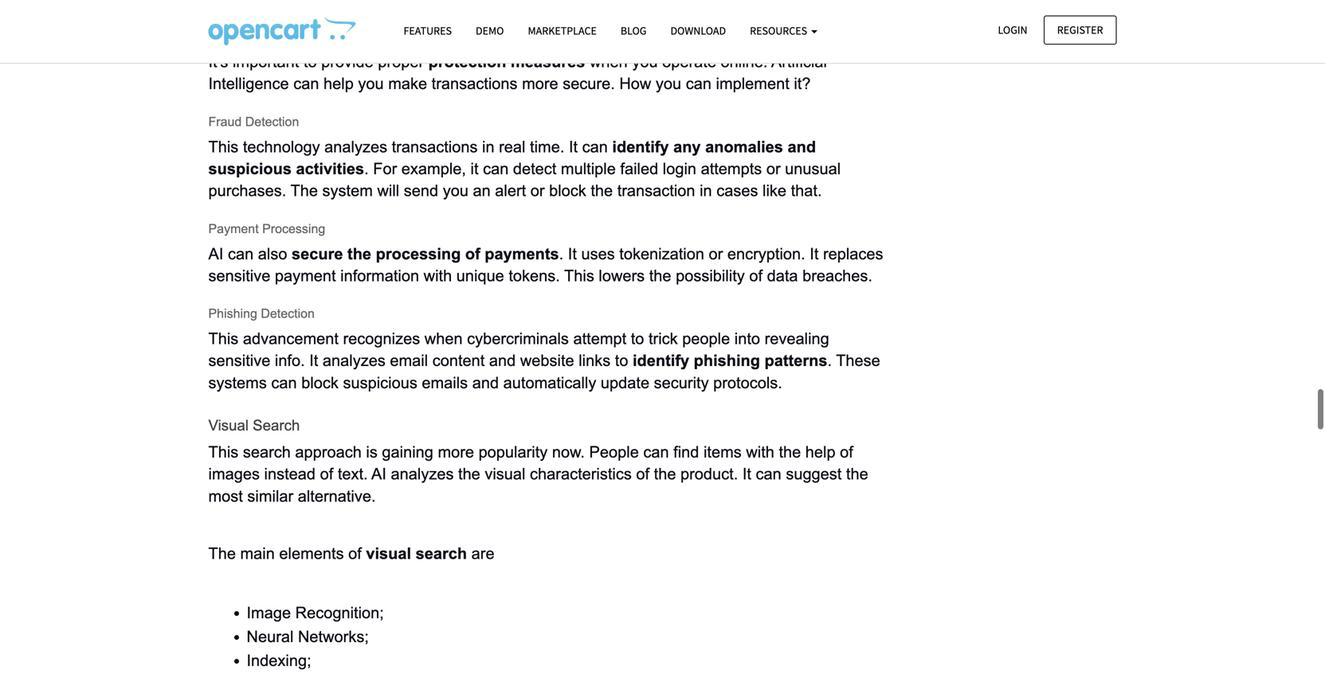 Task type: describe. For each thing, give the bounding box(es) containing it.
these
[[836, 284, 880, 301]]

alternative.
[[298, 419, 376, 437]]

of down approach
[[320, 397, 333, 415]]

processing
[[376, 177, 461, 194]]

when inside this advancement recognizes when cybercriminals attempt to trick people into revealing sensitive info. it analyzes email content and website links to
[[425, 262, 463, 279]]

people
[[589, 375, 639, 393]]

approach
[[295, 375, 362, 393]]

cataloging.
[[247, 608, 327, 626]]

demo
[[476, 24, 504, 38]]

features
[[404, 24, 452, 38]]

marketplace
[[528, 24, 597, 38]]

people
[[682, 262, 730, 279]]

popularity
[[479, 375, 548, 393]]

. it uses tokenization or encryption. it replaces sensitive payment information with unique tokens. this lowers the possibility of data breaches.
[[208, 177, 888, 216]]

also
[[258, 177, 287, 194]]

secure
[[292, 177, 343, 194]]

the up "suggest"
[[779, 375, 801, 393]]

can left the find
[[643, 375, 669, 393]]

detection for phishing detection
[[261, 238, 315, 253]]

activities
[[296, 92, 364, 109]]

payment
[[275, 199, 336, 216]]

multiple
[[561, 92, 616, 109]]

visual search
[[208, 349, 300, 366]]

like
[[763, 114, 787, 131]]

neural
[[247, 560, 294, 578]]

can down payment
[[228, 177, 254, 194]]

sensitive inside this advancement recognizes when cybercriminals attempt to trick people into revealing sensitive info. it analyzes email content and website links to
[[208, 284, 270, 301]]

time.
[[530, 70, 564, 87]]

items
[[704, 375, 742, 393]]

it inside this advancement recognizes when cybercriminals attempt to trick people into revealing sensitive info. it analyzes email content and website links to
[[309, 284, 318, 301]]

of right elements at the bottom left
[[348, 477, 362, 494]]

phishing
[[694, 284, 760, 301]]

recognizes
[[343, 262, 420, 279]]

register link
[[1044, 16, 1117, 45]]

links
[[579, 284, 611, 301]]

can left "suggest"
[[756, 397, 782, 415]]

uses
[[581, 177, 615, 194]]

more inside when you operate online. artificial intelligence can help you make transactions more secure. how you can implement it?
[[522, 7, 558, 24]]

the right "suggest"
[[846, 397, 868, 415]]

website
[[520, 284, 574, 301]]

cybercriminals
[[467, 262, 569, 279]]

detect
[[513, 92, 556, 109]]

can up multiple
[[582, 70, 608, 87]]

the down popularity
[[458, 397, 480, 415]]

lowers
[[599, 199, 645, 216]]

can right intelligence
[[293, 7, 319, 24]]

search inside this search approach is gaining more popularity now. people can find items with the help of images instead of text. ai analyzes the visual characteristics of the product. it can suggest the most similar alternative.
[[243, 375, 291, 393]]

example,
[[401, 92, 466, 109]]

0 horizontal spatial in
[[482, 70, 495, 87]]

real
[[499, 70, 526, 87]]

it up 'breaches.'
[[810, 177, 819, 194]]

with inside . it uses tokenization or encryption. it replaces sensitive payment information with unique tokens. this lowers the possibility of data breaches.
[[424, 199, 452, 216]]

detection for fraud detection
[[245, 46, 299, 61]]

1 vertical spatial the
[[208, 477, 236, 494]]

0 horizontal spatial visual
[[366, 477, 411, 494]]

intelligence
[[208, 7, 289, 24]]

attempts
[[701, 92, 762, 109]]

demo link
[[464, 17, 516, 45]]

. for for
[[364, 92, 369, 109]]

revealing
[[765, 262, 829, 279]]

the inside . it uses tokenization or encryption. it replaces sensitive payment information with unique tokens. this lowers the possibility of data breaches.
[[649, 199, 671, 216]]

alert
[[495, 114, 526, 131]]

encryption.
[[727, 177, 805, 194]]

0 vertical spatial to
[[631, 262, 644, 279]]

identify phishing patterns
[[633, 284, 827, 301]]

1 vertical spatial to
[[615, 284, 628, 301]]

the up information
[[347, 177, 371, 194]]

technology
[[243, 70, 320, 87]]

visual
[[208, 349, 249, 366]]

replaces
[[823, 177, 883, 194]]

make
[[388, 7, 427, 24]]

suspicious inside identify any anomalies and suspicious activities
[[208, 92, 292, 109]]

marketplace link
[[516, 17, 609, 45]]

tokens.
[[509, 199, 560, 216]]

visual inside this search approach is gaining more popularity now. people can find items with the help of images instead of text. ai analyzes the visual characteristics of the product. it can suggest the most similar alternative.
[[485, 397, 526, 415]]

are
[[471, 477, 495, 494]]

email
[[390, 284, 428, 301]]

transaction
[[617, 114, 695, 131]]

operate
[[662, 0, 716, 2]]

phishing
[[208, 238, 257, 253]]

networks;
[[298, 560, 369, 578]]

failed
[[620, 92, 658, 109]]

into
[[735, 262, 760, 279]]

. these systems can block suspicious emails and automatically update security protocols.
[[208, 284, 885, 323]]

analyzes inside this advancement recognizes when cybercriminals attempt to trick people into revealing sensitive info. it analyzes email content and website links to
[[323, 284, 386, 301]]

features link
[[392, 17, 464, 45]]

now.
[[552, 375, 585, 393]]

more inside this search approach is gaining more popularity now. people can find items with the help of images instead of text. ai analyzes the visual characteristics of the product. it can suggest the most similar alternative.
[[438, 375, 474, 393]]

ai can also secure the processing of payments
[[208, 177, 559, 194]]

that.
[[791, 114, 822, 131]]

info.
[[275, 284, 305, 301]]

fraud
[[208, 46, 242, 61]]

image recognition; neural networks;
[[247, 536, 384, 578]]

integrating artificial intelligence in e-commerce operations image
[[208, 17, 356, 45]]

breaches.
[[802, 199, 872, 216]]

block inside . for example, it can detect multiple failed login attempts or unusual purchases. the system will send you an alert or block the transaction in cases like that.
[[549, 114, 586, 131]]

text.
[[338, 397, 368, 415]]

. for these
[[827, 284, 832, 301]]

of up "suggest"
[[840, 375, 853, 393]]

0 vertical spatial analyzes
[[324, 70, 387, 87]]

0 horizontal spatial ai
[[208, 177, 223, 194]]



Task type: vqa. For each thing, say whether or not it's contained in the screenshot.


Task type: locate. For each thing, give the bounding box(es) containing it.
analyzes inside this search approach is gaining more popularity now. people can find items with the help of images instead of text. ai analyzes the visual characteristics of the product. it can suggest the most similar alternative.
[[391, 397, 454, 415]]

1 vertical spatial more
[[438, 375, 474, 393]]

. up tokens.
[[559, 177, 564, 194]]

this search approach is gaining more popularity now. people can find items with the help of images instead of text. ai analyzes the visual characteristics of the product. it can suggest the most similar alternative.
[[208, 375, 873, 437]]

the down multiple
[[591, 114, 613, 131]]

or up possibility
[[709, 177, 723, 194]]

0 horizontal spatial suspicious
[[208, 92, 292, 109]]

this down the uses
[[564, 199, 594, 216]]

. for it
[[559, 177, 564, 194]]

1 vertical spatial transactions
[[392, 70, 478, 87]]

this down phishing
[[208, 262, 238, 279]]

the inside . for example, it can detect multiple failed login attempts or unusual purchases. the system will send you an alert or block the transaction in cases like that.
[[591, 114, 613, 131]]

. left for on the top left of page
[[364, 92, 369, 109]]

secure.
[[563, 7, 615, 24]]

instead
[[264, 397, 316, 415]]

1 vertical spatial suspicious
[[343, 306, 417, 323]]

detection down integrating artificial intelligence in e-commerce operations image
[[245, 46, 299, 61]]

ai down payment
[[208, 177, 223, 194]]

1 vertical spatial search
[[416, 477, 467, 494]]

of down encryption.
[[749, 199, 763, 216]]

you inside . for example, it can detect multiple failed login attempts or unusual purchases. the system will send you an alert or block the transaction in cases like that.
[[443, 114, 469, 131]]

the down activities
[[290, 114, 318, 131]]

the
[[591, 114, 613, 131], [347, 177, 371, 194], [649, 199, 671, 216], [779, 375, 801, 393], [458, 397, 480, 415], [654, 397, 676, 415], [846, 397, 868, 415]]

1 vertical spatial visual
[[366, 477, 411, 494]]

this down fraud
[[208, 70, 238, 87]]

this advancement recognizes when cybercriminals attempt to trick people into revealing sensitive info. it analyzes email content and website links to
[[208, 262, 834, 301]]

and up unusual
[[788, 70, 816, 87]]

analyzes
[[324, 70, 387, 87], [323, 284, 386, 301], [391, 397, 454, 415]]

product.
[[681, 397, 738, 415]]

ai down is
[[371, 397, 386, 415]]

this inside this advancement recognizes when cybercriminals attempt to trick people into revealing sensitive info. it analyzes email content and website links to
[[208, 262, 238, 279]]

you left an
[[443, 114, 469, 131]]

0 horizontal spatial to
[[615, 284, 628, 301]]

advancement
[[243, 262, 339, 279]]

block down multiple
[[549, 114, 586, 131]]

download
[[671, 24, 726, 38]]

of inside . it uses tokenization or encryption. it replaces sensitive payment information with unique tokens. this lowers the possibility of data breaches.
[[749, 199, 763, 216]]

1 horizontal spatial .
[[559, 177, 564, 194]]

phishing detection
[[208, 238, 315, 253]]

of
[[465, 177, 480, 194], [749, 199, 763, 216], [840, 375, 853, 393], [320, 397, 333, 415], [636, 397, 650, 415], [348, 477, 362, 494]]

1 vertical spatial in
[[700, 114, 712, 131]]

to left trick
[[631, 262, 644, 279]]

will
[[377, 114, 399, 131]]

1 vertical spatial block
[[301, 306, 339, 323]]

1 vertical spatial detection
[[261, 238, 315, 253]]

automatically
[[503, 306, 596, 323]]

you left 'make'
[[358, 7, 384, 24]]

help inside when you operate online. artificial intelligence can help you make transactions more secure. how you can implement it?
[[324, 7, 354, 24]]

information
[[340, 199, 419, 216]]

possibility
[[676, 199, 745, 216]]

suggest
[[786, 397, 842, 415]]

1 vertical spatial ai
[[371, 397, 386, 415]]

can inside the . these systems can block suspicious emails and automatically update security protocols.
[[271, 306, 297, 323]]

help
[[324, 7, 354, 24], [805, 375, 836, 393]]

it?
[[794, 7, 811, 24]]

help inside this search approach is gaining more popularity now. people can find items with the help of images instead of text. ai analyzes the visual characteristics of the product. it can suggest the most similar alternative.
[[805, 375, 836, 393]]

it right the info.
[[309, 284, 318, 301]]

help up "suggest"
[[805, 375, 836, 393]]

0 vertical spatial ai
[[208, 177, 223, 194]]

unique
[[456, 199, 504, 216]]

when you operate online. artificial intelligence can help you make transactions more secure. how you can implement it?
[[208, 0, 832, 24]]

sensitive up systems
[[208, 284, 270, 301]]

1 vertical spatial .
[[559, 177, 564, 194]]

this inside . it uses tokenization or encryption. it replaces sensitive payment information with unique tokens. this lowers the possibility of data breaches.
[[564, 199, 594, 216]]

help left 'make'
[[324, 7, 354, 24]]

0 vertical spatial and
[[788, 70, 816, 87]]

suspicious up purchases.
[[208, 92, 292, 109]]

anomalies
[[705, 70, 783, 87]]

this for approach
[[208, 375, 238, 393]]

1 vertical spatial with
[[746, 375, 774, 393]]

trick
[[649, 262, 678, 279]]

or up like
[[766, 92, 781, 109]]

fraud detection
[[208, 46, 299, 61]]

identify inside identify any anomalies and suspicious activities
[[612, 70, 669, 87]]

processing
[[262, 153, 325, 168]]

identify up failed
[[612, 70, 669, 87]]

send
[[404, 114, 438, 131]]

how
[[619, 7, 651, 24]]

to up update
[[615, 284, 628, 301]]

visual
[[485, 397, 526, 415], [366, 477, 411, 494]]

payment processing
[[208, 153, 325, 168]]

login
[[663, 92, 696, 109]]

this for analyzes
[[208, 70, 238, 87]]

can right it
[[483, 92, 509, 109]]

sensitive up phishing
[[208, 199, 270, 216]]

sensitive inside . it uses tokenization or encryption. it replaces sensitive payment information with unique tokens. this lowers the possibility of data breaches.
[[208, 199, 270, 216]]

1 vertical spatial and
[[489, 284, 516, 301]]

similar
[[247, 419, 293, 437]]

2 horizontal spatial or
[[766, 92, 781, 109]]

systems
[[208, 306, 267, 323]]

transactions
[[432, 7, 518, 24], [392, 70, 478, 87]]

search down search
[[243, 375, 291, 393]]

. for example, it can detect multiple failed login attempts or unusual purchases. the system will send you an alert or block the transaction in cases like that.
[[208, 92, 845, 131]]

image
[[247, 536, 291, 554]]

0 vertical spatial visual
[[485, 397, 526, 415]]

0 horizontal spatial more
[[438, 375, 474, 393]]

find
[[673, 375, 699, 393]]

0 horizontal spatial when
[[425, 262, 463, 279]]

visual down popularity
[[485, 397, 526, 415]]

ai inside this search approach is gaining more popularity now. people can find items with the help of images instead of text. ai analyzes the visual characteristics of the product. it can suggest the most similar alternative.
[[371, 397, 386, 415]]

ai
[[208, 177, 223, 194], [371, 397, 386, 415]]

identify for can
[[612, 70, 669, 87]]

tokenization
[[619, 177, 704, 194]]

content
[[432, 284, 485, 301]]

1 horizontal spatial ai
[[371, 397, 386, 415]]

the inside . for example, it can detect multiple failed login attempts or unusual purchases. the system will send you an alert or block the transaction in cases like that.
[[290, 114, 318, 131]]

0 horizontal spatial with
[[424, 199, 452, 216]]

you up how
[[632, 0, 658, 2]]

1 horizontal spatial in
[[700, 114, 712, 131]]

it left the uses
[[568, 177, 577, 194]]

for
[[373, 92, 397, 109]]

0 vertical spatial with
[[424, 199, 452, 216]]

unusual
[[785, 92, 841, 109]]

it right "product."
[[743, 397, 751, 415]]

0 vertical spatial search
[[243, 375, 291, 393]]

1 horizontal spatial the
[[290, 114, 318, 131]]

the main elements of visual search are
[[208, 477, 495, 494]]

0 vertical spatial or
[[766, 92, 781, 109]]

when up content
[[425, 262, 463, 279]]

0 vertical spatial the
[[290, 114, 318, 131]]

and inside identify any anomalies and suspicious activities
[[788, 70, 816, 87]]

blog link
[[609, 17, 659, 45]]

0 vertical spatial block
[[549, 114, 586, 131]]

more right gaining
[[438, 375, 474, 393]]

this inside this search approach is gaining more popularity now. people can find items with the help of images instead of text. ai analyzes the visual characteristics of the product. it can suggest the most similar alternative.
[[208, 375, 238, 393]]

most
[[208, 419, 243, 437]]

when up secure.
[[590, 0, 628, 2]]

in inside . for example, it can detect multiple failed login attempts or unusual purchases. the system will send you an alert or block the transaction in cases like that.
[[700, 114, 712, 131]]

can down operate
[[686, 7, 712, 24]]

payment
[[208, 153, 259, 168]]

1 sensitive from the top
[[208, 199, 270, 216]]

0 horizontal spatial .
[[364, 92, 369, 109]]

with right items
[[746, 375, 774, 393]]

attempt
[[573, 262, 626, 279]]

0 horizontal spatial block
[[301, 306, 339, 323]]

1 horizontal spatial when
[[590, 0, 628, 2]]

or inside . it uses tokenization or encryption. it replaces sensitive payment information with unique tokens. this lowers the possibility of data breaches.
[[709, 177, 723, 194]]

with inside this search approach is gaining more popularity now. people can find items with the help of images instead of text. ai analyzes the visual characteristics of the product. it can suggest the most similar alternative.
[[746, 375, 774, 393]]

and inside this advancement recognizes when cybercriminals attempt to trick people into revealing sensitive info. it analyzes email content and website links to
[[489, 284, 516, 301]]

the left main
[[208, 477, 236, 494]]

when inside when you operate online. artificial intelligence can help you make transactions more secure. how you can implement it?
[[590, 0, 628, 2]]

0 vertical spatial transactions
[[432, 7, 518, 24]]

0 vertical spatial identify
[[612, 70, 669, 87]]

. inside the . these systems can block suspicious emails and automatically update security protocols.
[[827, 284, 832, 301]]

and down cybercriminals
[[489, 284, 516, 301]]

login
[[998, 23, 1028, 37]]

0 horizontal spatial search
[[243, 375, 291, 393]]

0 vertical spatial more
[[522, 7, 558, 24]]

this up images
[[208, 375, 238, 393]]

the
[[290, 114, 318, 131], [208, 477, 236, 494]]

transactions inside when you operate online. artificial intelligence can help you make transactions more secure. how you can implement it?
[[432, 7, 518, 24]]

0 vertical spatial detection
[[245, 46, 299, 61]]

0 vertical spatial .
[[364, 92, 369, 109]]

of down people
[[636, 397, 650, 415]]

0 vertical spatial help
[[324, 7, 354, 24]]

. inside . it uses tokenization or encryption. it replaces sensitive payment information with unique tokens. this lowers the possibility of data breaches.
[[559, 177, 564, 194]]

0 horizontal spatial or
[[531, 114, 545, 131]]

1 horizontal spatial help
[[805, 375, 836, 393]]

. left these at top right
[[827, 284, 832, 301]]

system
[[322, 114, 373, 131]]

1 horizontal spatial with
[[746, 375, 774, 393]]

2 horizontal spatial .
[[827, 284, 832, 301]]

analyzes down recognizes
[[323, 284, 386, 301]]

and inside the . these systems can block suspicious emails and automatically update security protocols.
[[472, 306, 499, 323]]

it inside this search approach is gaining more popularity now. people can find items with the help of images instead of text. ai analyzes the visual characteristics of the product. it can suggest the most similar alternative.
[[743, 397, 751, 415]]

purchases.
[[208, 114, 286, 131]]

2 vertical spatial .
[[827, 284, 832, 301]]

1 vertical spatial when
[[425, 262, 463, 279]]

sensitive
[[208, 199, 270, 216], [208, 284, 270, 301]]

0 horizontal spatial help
[[324, 7, 354, 24]]

in left "real"
[[482, 70, 495, 87]]

identify for people
[[633, 284, 689, 301]]

. inside . for example, it can detect multiple failed login attempts or unusual purchases. the system will send you an alert or block the transaction in cases like that.
[[364, 92, 369, 109]]

protocols.
[[713, 306, 782, 323]]

0 vertical spatial when
[[590, 0, 628, 2]]

1 vertical spatial analyzes
[[323, 284, 386, 301]]

1 vertical spatial help
[[805, 375, 836, 393]]

recognition;
[[295, 536, 384, 554]]

1 horizontal spatial to
[[631, 262, 644, 279]]

cases
[[717, 114, 758, 131]]

2 vertical spatial analyzes
[[391, 397, 454, 415]]

visual up recognition;
[[366, 477, 411, 494]]

gaining
[[382, 375, 433, 393]]

an
[[473, 114, 491, 131]]

when
[[590, 0, 628, 2], [425, 262, 463, 279]]

1 horizontal spatial visual
[[485, 397, 526, 415]]

resources link
[[738, 17, 829, 45]]

1 horizontal spatial search
[[416, 477, 467, 494]]

1 horizontal spatial suspicious
[[343, 306, 417, 323]]

block inside the . these systems can block suspicious emails and automatically update security protocols.
[[301, 306, 339, 323]]

block down the info.
[[301, 306, 339, 323]]

payments
[[485, 177, 559, 194]]

detection up the 'advancement'
[[261, 238, 315, 253]]

0 vertical spatial in
[[482, 70, 495, 87]]

1 horizontal spatial block
[[549, 114, 586, 131]]

download link
[[659, 17, 738, 45]]

1 vertical spatial or
[[531, 114, 545, 131]]

analyzes up activities
[[324, 70, 387, 87]]

1 horizontal spatial or
[[709, 177, 723, 194]]

it right the time.
[[569, 70, 578, 87]]

the down tokenization
[[649, 199, 671, 216]]

search
[[253, 349, 300, 366]]

0 vertical spatial suspicious
[[208, 92, 292, 109]]

in
[[482, 70, 495, 87], [700, 114, 712, 131]]

or
[[766, 92, 781, 109], [531, 114, 545, 131], [709, 177, 723, 194]]

characteristics
[[530, 397, 632, 415]]

it
[[569, 70, 578, 87], [568, 177, 577, 194], [810, 177, 819, 194], [309, 284, 318, 301], [743, 397, 751, 415]]

more
[[522, 7, 558, 24], [438, 375, 474, 393]]

login link
[[984, 16, 1041, 45]]

identify any anomalies and suspicious activities
[[208, 70, 820, 109]]

can inside . for example, it can detect multiple failed login attempts or unusual purchases. the system will send you an alert or block the transaction in cases like that.
[[483, 92, 509, 109]]

more left secure.
[[522, 7, 558, 24]]

blog
[[621, 24, 647, 38]]

of up "unique"
[[465, 177, 480, 194]]

1 vertical spatial identify
[[633, 284, 689, 301]]

you down operate
[[656, 7, 681, 24]]

this for recognizes
[[208, 262, 238, 279]]

0 horizontal spatial the
[[208, 477, 236, 494]]

the down the find
[[654, 397, 676, 415]]

identify down trick
[[633, 284, 689, 301]]

is
[[366, 375, 378, 393]]

search left are
[[416, 477, 467, 494]]

can down the info.
[[271, 306, 297, 323]]

patterns
[[765, 284, 827, 301]]

with down processing
[[424, 199, 452, 216]]

2 vertical spatial and
[[472, 306, 499, 323]]

.
[[364, 92, 369, 109], [559, 177, 564, 194], [827, 284, 832, 301]]

and down content
[[472, 306, 499, 323]]

1 horizontal spatial more
[[522, 7, 558, 24]]

suspicious inside the . these systems can block suspicious emails and automatically update security protocols.
[[343, 306, 417, 323]]

2 vertical spatial or
[[709, 177, 723, 194]]

analyzes down gaining
[[391, 397, 454, 415]]

0 vertical spatial sensitive
[[208, 199, 270, 216]]

resources
[[750, 24, 810, 38]]

data
[[767, 199, 798, 216]]

suspicious down email
[[343, 306, 417, 323]]

in left cases
[[700, 114, 712, 131]]

or down "detect"
[[531, 114, 545, 131]]

2 sensitive from the top
[[208, 284, 270, 301]]

1 vertical spatial sensitive
[[208, 284, 270, 301]]



